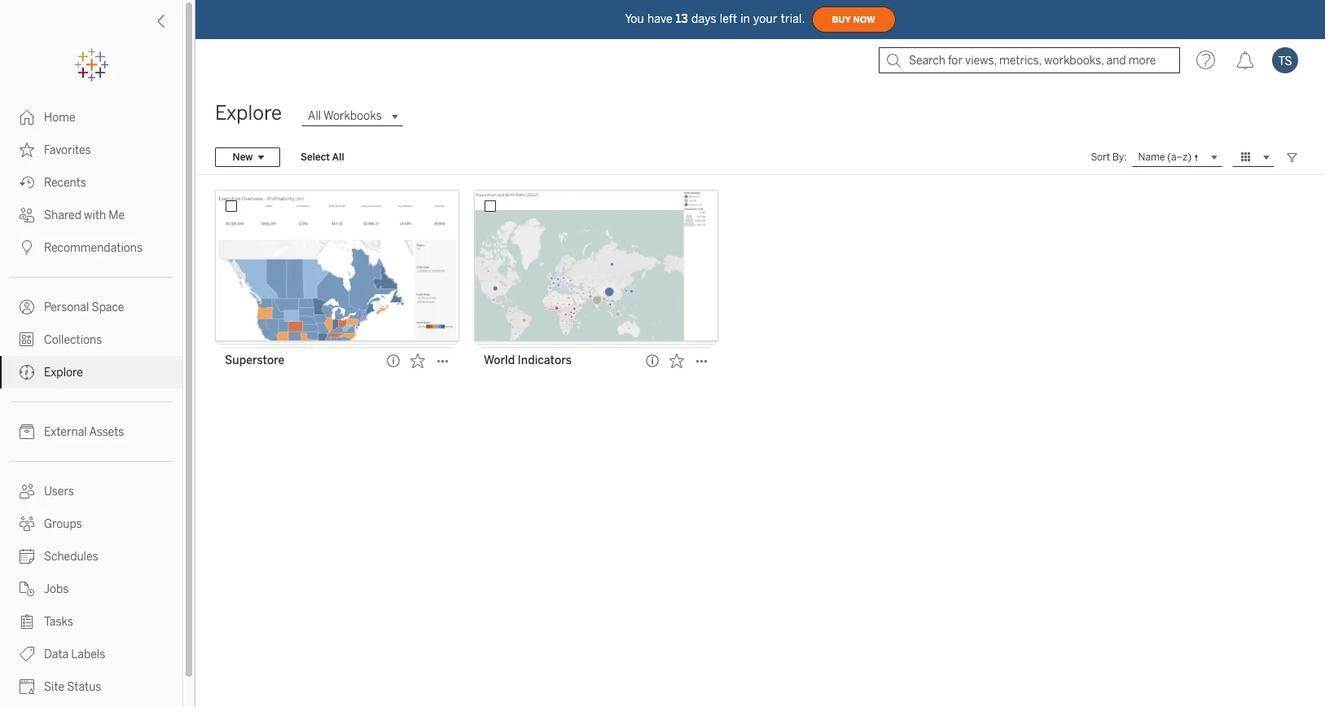 Task type: vqa. For each thing, say whether or not it's contained in the screenshot.
Now
yes



Task type: describe. For each thing, give the bounding box(es) containing it.
collections
[[44, 333, 102, 347]]

data labels link
[[0, 638, 182, 670]]

in
[[741, 12, 750, 26]]

site
[[44, 680, 64, 694]]

assets
[[89, 425, 124, 439]]

tasks
[[44, 615, 73, 629]]

select all
[[301, 152, 344, 163]]

main navigation. press the up and down arrow keys to access links. element
[[0, 101, 182, 707]]

recommendations link
[[0, 231, 182, 264]]

external assets link
[[0, 415, 182, 448]]

name
[[1138, 151, 1165, 162]]

space
[[92, 301, 124, 314]]

schedules link
[[0, 540, 182, 573]]

data
[[44, 648, 69, 661]]

personal space link
[[0, 291, 182, 323]]

me
[[109, 209, 125, 222]]

personal space
[[44, 301, 124, 314]]

now
[[853, 14, 875, 25]]

left
[[720, 12, 737, 26]]

users
[[44, 485, 74, 499]]

explore link
[[0, 356, 182, 389]]

explore inside "link"
[[44, 366, 83, 380]]

with
[[84, 209, 106, 222]]

Search for views, metrics, workbooks, and more text field
[[879, 47, 1180, 73]]

site status
[[44, 680, 101, 694]]

all workbooks button
[[301, 106, 403, 126]]

home
[[44, 111, 76, 125]]

sort by:
[[1091, 152, 1127, 163]]

trial.
[[781, 12, 805, 26]]

world indicators
[[484, 354, 572, 367]]

all workbooks
[[308, 109, 382, 123]]

grid view image
[[1239, 150, 1254, 165]]

new button
[[215, 147, 280, 167]]

1 horizontal spatial explore
[[215, 101, 282, 125]]

workbooks
[[323, 109, 382, 123]]

all inside dropdown button
[[308, 109, 321, 123]]

status
[[67, 680, 101, 694]]

buy now button
[[812, 7, 896, 33]]



Task type: locate. For each thing, give the bounding box(es) containing it.
buy now
[[832, 14, 875, 25]]

select
[[301, 152, 330, 163]]

shared with me link
[[0, 199, 182, 231]]

shared
[[44, 209, 81, 222]]

external assets
[[44, 425, 124, 439]]

groups link
[[0, 507, 182, 540]]

site status link
[[0, 670, 182, 703]]

schedules
[[44, 550, 98, 564]]

tasks link
[[0, 605, 182, 638]]

0 horizontal spatial explore
[[44, 366, 83, 380]]

(a–z)
[[1167, 151, 1192, 162]]

new
[[233, 152, 253, 163]]

0 vertical spatial explore
[[215, 101, 282, 125]]

1 vertical spatial explore
[[44, 366, 83, 380]]

superstore
[[225, 354, 285, 367]]

world
[[484, 354, 515, 367]]

13
[[676, 12, 688, 26]]

all
[[308, 109, 321, 123], [332, 152, 344, 163]]

all left workbooks at the left
[[308, 109, 321, 123]]

shared with me
[[44, 209, 125, 222]]

favorites
[[44, 143, 91, 157]]

days
[[692, 12, 717, 26]]

personal
[[44, 301, 89, 314]]

0 horizontal spatial all
[[308, 109, 321, 123]]

indicators
[[518, 354, 572, 367]]

groups
[[44, 517, 82, 531]]

all inside button
[[332, 152, 344, 163]]

1 horizontal spatial all
[[332, 152, 344, 163]]

1 vertical spatial all
[[332, 152, 344, 163]]

sort
[[1091, 152, 1110, 163]]

explore
[[215, 101, 282, 125], [44, 366, 83, 380]]

recents
[[44, 176, 86, 190]]

explore down collections
[[44, 366, 83, 380]]

buy
[[832, 14, 851, 25]]

all right select
[[332, 152, 344, 163]]

explore up the new popup button
[[215, 101, 282, 125]]

name (a–z)
[[1138, 151, 1192, 162]]

home link
[[0, 101, 182, 134]]

labels
[[71, 648, 105, 661]]

recents link
[[0, 166, 182, 199]]

name (a–z) button
[[1132, 147, 1223, 167]]

users link
[[0, 475, 182, 507]]

jobs
[[44, 582, 69, 596]]

external
[[44, 425, 87, 439]]

navigation panel element
[[0, 49, 182, 707]]

you
[[625, 12, 644, 26]]

you have 13 days left in your trial.
[[625, 12, 805, 26]]

have
[[647, 12, 673, 26]]

jobs link
[[0, 573, 182, 605]]

recommendations
[[44, 241, 143, 255]]

0 vertical spatial all
[[308, 109, 321, 123]]

your
[[754, 12, 778, 26]]

select all button
[[290, 147, 355, 167]]

data labels
[[44, 648, 105, 661]]

collections link
[[0, 323, 182, 356]]

favorites link
[[0, 134, 182, 166]]

by:
[[1113, 152, 1127, 163]]



